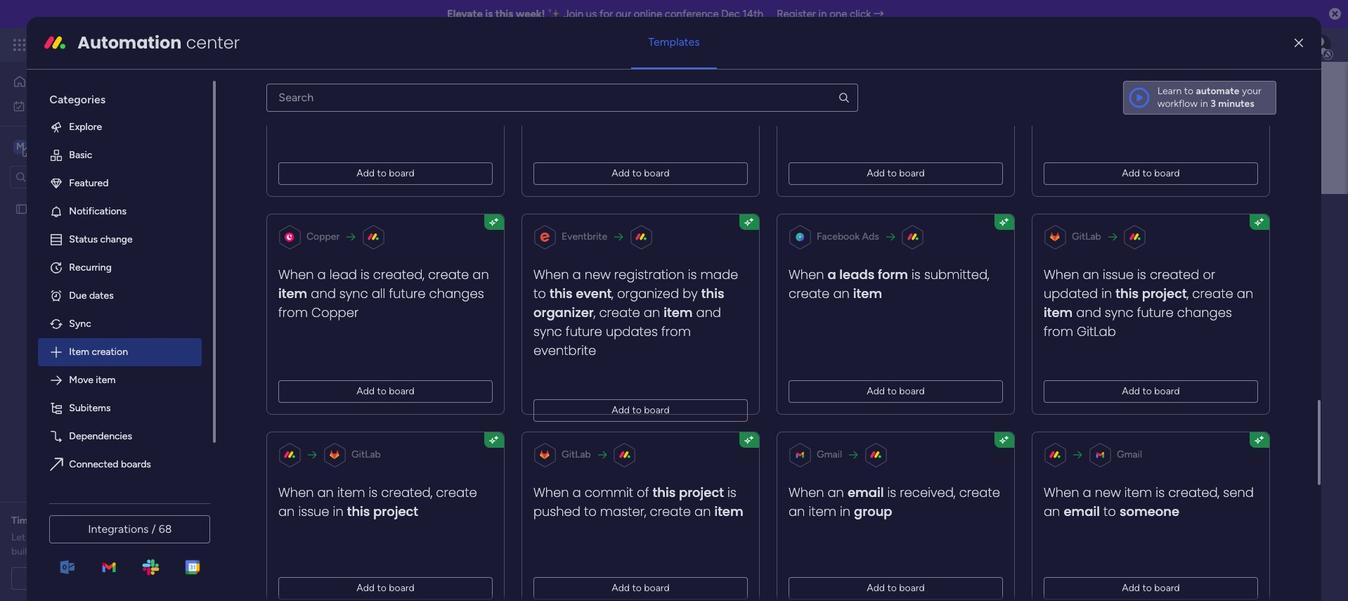 Task type: locate. For each thing, give the bounding box(es) containing it.
change
[[100, 233, 133, 245]]

0 vertical spatial review
[[97, 515, 127, 527]]

0 vertical spatial work
[[114, 37, 139, 53]]

categories list box
[[38, 81, 216, 507]]

gitlab up when an item is created, create an issue in
[[352, 449, 381, 461]]

item inside option
[[96, 374, 116, 386]]

main workspace inside workspace selection element
[[32, 140, 115, 153]]

monday work management
[[63, 37, 219, 53]]

status change
[[69, 233, 133, 245]]

item creation option
[[38, 338, 202, 366]]

0 vertical spatial project
[[1143, 285, 1188, 302]]

and down lead
[[311, 285, 336, 302]]

0 vertical spatial added
[[1147, 14, 1189, 32]]

is submitted, create an
[[789, 266, 990, 302]]

create inside this project , create an item
[[1193, 285, 1234, 302]]

0 horizontal spatial all
[[372, 285, 386, 302]]

issue left this project
[[299, 503, 330, 520]]

option
[[0, 196, 179, 199], [38, 479, 202, 507]]

updated inside when an issue is created or updated in
[[1045, 285, 1099, 302]]

1 vertical spatial review
[[80, 532, 109, 544]]

or right created at right
[[1204, 266, 1216, 283]]

and for and in the selected board
[[375, 52, 400, 69]]

created, up this project
[[382, 484, 433, 501]]

a left lead
[[318, 266, 326, 283]]

1 vertical spatial main
[[351, 199, 405, 231]]

boards
[[304, 283, 338, 297], [121, 458, 151, 470]]

gmail up the when an email
[[817, 449, 843, 461]]

boards down lead
[[304, 283, 338, 297]]

1 vertical spatial of
[[84, 546, 93, 558]]

new up email to someone
[[1096, 484, 1122, 501]]

when for when an email
[[789, 484, 825, 501]]

1 vertical spatial added
[[789, 33, 831, 51]]

and inside the and sync all future changes from copper
[[311, 285, 336, 302]]

1 horizontal spatial all
[[883, 52, 897, 69]]

visited
[[389, 317, 418, 329]]

add to board button
[[279, 162, 493, 185], [534, 162, 749, 185], [789, 162, 1004, 185], [1045, 162, 1259, 185], [279, 380, 493, 403], [789, 380, 1004, 403], [1045, 380, 1259, 403], [534, 399, 749, 422], [279, 577, 493, 600], [534, 577, 749, 600], [789, 577, 1004, 600], [1045, 577, 1259, 600]]

copper down lead
[[312, 304, 359, 321]]

1 horizontal spatial issue
[[1104, 266, 1135, 283]]

a for do
[[1084, 14, 1092, 32]]

1 vertical spatial new
[[1096, 484, 1122, 501]]

a inside when a to-do is added or updated in , create an
[[1084, 14, 1092, 32]]

0 horizontal spatial email
[[848, 484, 885, 501]]

permissions
[[419, 283, 479, 297]]

do
[[1114, 14, 1131, 32]]

0 horizontal spatial project
[[374, 503, 419, 520]]

when for when
[[279, 14, 318, 32]]

in left "3"
[[1201, 98, 1209, 110]]

from inside and sync future updates from eventbrite
[[662, 323, 692, 340]]

for right us
[[600, 8, 613, 20]]

boards down dependencies option
[[121, 458, 151, 470]]

main workspace up add workspace
[[351, 199, 531, 231]]

and in the selected board
[[279, 52, 412, 88]]

when
[[905, 14, 939, 32]]

work right my
[[47, 100, 68, 111]]

new
[[585, 266, 611, 283], [1096, 484, 1122, 501]]

0 vertical spatial main
[[32, 140, 57, 153]]

0 horizontal spatial gmail
[[817, 449, 843, 461]]

move item option
[[38, 366, 202, 394]]

in inside when a to-do is added or updated in , create an
[[1102, 33, 1113, 51]]

create inside 'is received, create an item in'
[[960, 484, 1001, 501]]

to-
[[1096, 14, 1114, 32]]

an inside 'is received, create an item in'
[[789, 503, 806, 520]]

when inside when a lead is created, create an item
[[279, 266, 314, 283]]

1 horizontal spatial work
[[114, 37, 139, 53]]

future inside and sync future updates from eventbrite
[[566, 323, 603, 340]]

is inside is pushed to master, create an
[[728, 484, 737, 501]]

is inside when an issue is created or updated in
[[1138, 266, 1147, 283]]

subitems option
[[38, 394, 202, 423]]

Search in workspace field
[[30, 169, 117, 185]]

learn to automate
[[1158, 85, 1240, 97]]

sync for and sync future changes from basecamp
[[1229, 52, 1257, 69]]

0 horizontal spatial main
[[32, 140, 57, 153]]

review up what
[[97, 515, 127, 527]]

when for when an item is created, create an issue in
[[279, 484, 314, 501]]

future for and sync future changes from basecamp
[[1045, 71, 1081, 88]]

✨
[[548, 8, 561, 20]]

of up master,
[[637, 484, 650, 501]]

from for and sync future changes from basecamp
[[1143, 71, 1173, 88]]

center
[[186, 31, 240, 54]]

email up the 'group'
[[848, 484, 885, 501]]

is
[[485, 8, 493, 20], [366, 14, 375, 32], [983, 14, 992, 32], [1135, 14, 1144, 32], [361, 266, 370, 283], [689, 266, 698, 283], [912, 266, 921, 283], [1138, 266, 1147, 283], [369, 484, 378, 501], [728, 484, 737, 501], [888, 484, 897, 501], [1157, 484, 1166, 501]]

3
[[1211, 98, 1217, 110]]

added for or
[[1147, 14, 1189, 32]]

home
[[32, 75, 59, 87]]

is inside when a lead is created, create an item
[[361, 266, 370, 283]]

facebook
[[817, 231, 860, 242]]

sync inside and sync future changes from basecamp
[[1229, 52, 1257, 69]]

changes down created at right
[[1178, 304, 1233, 321]]

a inside button
[[89, 572, 95, 584]]

and sync all future changes from copper
[[279, 285, 485, 321]]

14th
[[743, 8, 764, 20]]

added inside when a to-do is added or updated in , create an
[[1147, 14, 1189, 32]]

future inside the and sync future changes from gitlab
[[1138, 304, 1175, 321]]

and right "boards"
[[298, 317, 314, 329]]

from inside and sync future changes from basecamp
[[1143, 71, 1173, 88]]

create inside when a lead is created, create an item
[[428, 266, 470, 283]]

2 vertical spatial project
[[374, 503, 419, 520]]

review up charge
[[80, 532, 109, 544]]

to inside , when a task is added to and sync all future changes from asana
[[835, 33, 847, 51]]

far.
[[46, 546, 60, 558]]

work inside button
[[47, 100, 68, 111]]

1 vertical spatial boards
[[121, 458, 151, 470]]

ads
[[863, 231, 880, 242]]

and for and sync future changes from gitlab
[[1077, 304, 1102, 321]]

1 vertical spatial main workspace
[[351, 199, 531, 231]]

dependencies option
[[38, 423, 202, 451]]

2 horizontal spatial project
[[1143, 285, 1188, 302]]

, left the "when"
[[900, 14, 901, 32]]

a for is
[[318, 266, 326, 283]]

is inside when a to-do is added or updated in , create an
[[1135, 14, 1144, 32]]

0 horizontal spatial our
[[28, 532, 42, 544]]

sync down when an issue is created or updated in
[[1106, 304, 1134, 321]]

is inside 'is received, create an item in'
[[888, 484, 897, 501]]

created, inside when an item is created, create an issue in
[[382, 484, 433, 501]]

and down by
[[697, 304, 722, 321]]

from
[[789, 71, 819, 88], [1143, 71, 1173, 88], [279, 304, 308, 321], [662, 323, 692, 340], [1045, 323, 1074, 340]]

in inside 'is received, create an item in'
[[841, 503, 851, 520]]

sync inside the and sync all future changes from copper
[[340, 285, 369, 302]]

item creation
[[69, 346, 128, 358]]

1 horizontal spatial for
[[600, 8, 613, 20]]

0 horizontal spatial issue
[[299, 503, 330, 520]]

0 vertical spatial issue
[[1104, 266, 1135, 283]]

a left task
[[942, 14, 951, 32]]

1 vertical spatial updated
[[1045, 285, 1099, 302]]

connected boards
[[69, 458, 151, 470]]

is assigned to
[[362, 14, 451, 32]]

0 vertical spatial all
[[883, 52, 897, 69]]

boards for connected boards
[[121, 458, 151, 470]]

sync for and sync future changes from gitlab
[[1106, 304, 1134, 321]]

0 horizontal spatial of
[[84, 546, 93, 558]]

changes down when a to-do is added or updated in , create an
[[1085, 71, 1140, 88]]

when inside when a to-do is added or updated in , create an
[[1045, 14, 1080, 32]]

project inside this project , create an item
[[1143, 285, 1188, 302]]

home button
[[8, 70, 151, 93]]

add workspace
[[350, 234, 420, 246]]

selected
[[317, 71, 370, 88]]

in down to-
[[1102, 33, 1113, 51]]

main up add workspace
[[351, 199, 405, 231]]

create inside is submitted, create an
[[789, 285, 830, 302]]

to
[[438, 14, 451, 32], [835, 33, 847, 51], [1185, 85, 1194, 97], [378, 167, 387, 179], [633, 167, 642, 179], [888, 167, 898, 179], [1143, 167, 1153, 179], [534, 285, 547, 302], [378, 385, 387, 397], [888, 385, 898, 397], [1143, 385, 1153, 397], [633, 404, 642, 416], [585, 503, 597, 520], [1104, 503, 1117, 520], [378, 582, 387, 594], [633, 582, 642, 594], [888, 582, 898, 594], [1143, 582, 1153, 594]]

in up the and sync future changes from gitlab
[[1102, 285, 1113, 302]]

1 updated from the top
[[1045, 33, 1099, 51]]

when inside when an issue is created or updated in
[[1045, 266, 1080, 283]]

item inside 'is received, create an item in'
[[809, 503, 837, 520]]

in inside when an issue is created or updated in
[[1102, 285, 1113, 302]]

a left meeting
[[89, 572, 95, 584]]

so
[[33, 546, 43, 558]]

0 vertical spatial copper
[[307, 231, 340, 242]]

when for when a commit of this project
[[534, 484, 569, 501]]

when a lead is created, create an item
[[279, 266, 489, 302]]

email to someone
[[1065, 503, 1180, 520]]

future inside and sync future changes from basecamp
[[1045, 71, 1081, 88]]

sync down lead
[[340, 285, 369, 302]]

0 vertical spatial or
[[1193, 14, 1205, 32]]

learn
[[1158, 85, 1182, 97]]

, when a task is added to and sync all future changes from asana
[[789, 14, 995, 88]]

1 horizontal spatial new
[[1096, 484, 1122, 501]]

all inside the and sync all future changes from copper
[[372, 285, 386, 302]]

1 vertical spatial or
[[1204, 266, 1216, 283]]

notifications option
[[38, 197, 202, 226]]

from inside the and sync all future changes from copper
[[279, 304, 308, 321]]

sync
[[850, 52, 879, 69], [1229, 52, 1257, 69], [340, 285, 369, 302], [1106, 304, 1134, 321], [534, 323, 563, 340]]

our left online
[[616, 8, 632, 20]]

issue up this project , create an item
[[1104, 266, 1135, 283]]

0 vertical spatial new
[[585, 266, 611, 283]]

1 horizontal spatial gmail
[[1118, 449, 1143, 461]]

of right free
[[84, 546, 93, 558]]

project for this project , create an item
[[1143, 285, 1188, 302]]

and inside and sync future updates from eventbrite
[[697, 304, 722, 321]]

integrations / 68
[[88, 523, 172, 536]]

0 horizontal spatial added
[[789, 33, 831, 51]]

new inside when a new item is created, send an
[[1096, 484, 1122, 501]]

experts
[[45, 532, 78, 544]]

create
[[1103, 52, 1144, 69], [428, 266, 470, 283], [789, 285, 830, 302], [1193, 285, 1234, 302], [600, 304, 641, 321], [437, 484, 478, 501], [960, 484, 1001, 501], [650, 503, 692, 520]]

when a new item is created, send an
[[1045, 484, 1255, 520]]

status change option
[[38, 226, 202, 254]]

in down the when an email
[[841, 503, 851, 520]]

email left someone
[[1065, 503, 1101, 520]]

1 horizontal spatial email
[[1065, 503, 1101, 520]]

a left to-
[[1084, 14, 1092, 32]]

main right the workspace image
[[32, 140, 57, 153]]

our up so
[[28, 532, 42, 544]]

changes down task
[[940, 52, 995, 69]]

0 vertical spatial of
[[637, 484, 650, 501]]

sync inside and sync future updates from eventbrite
[[534, 323, 563, 340]]

sync up asana
[[850, 52, 879, 69]]

join
[[564, 8, 584, 20]]

submitted,
[[925, 266, 990, 283]]

copper up lead
[[307, 231, 340, 242]]

this
[[496, 8, 514, 20], [550, 285, 573, 302], [702, 285, 725, 302], [1117, 285, 1140, 302], [469, 317, 485, 329], [653, 484, 676, 501], [347, 503, 370, 520]]

a inside when a new item is created, send an
[[1084, 484, 1092, 501]]

when for when a new registration is made to
[[534, 266, 569, 283]]

created,
[[374, 266, 425, 283], [382, 484, 433, 501], [1169, 484, 1221, 501]]

0 horizontal spatial for
[[36, 515, 49, 527]]

1 horizontal spatial of
[[637, 484, 650, 501]]

in left this project
[[333, 503, 344, 520]]

main workspace
[[32, 140, 115, 153], [351, 199, 531, 231]]

option down connected boards in the left of the page
[[38, 479, 202, 507]]

1 vertical spatial all
[[372, 285, 386, 302]]

a for of
[[573, 484, 582, 501]]

is received, create an item in
[[789, 484, 1001, 520]]

when inside when a new item is created, send an
[[1045, 484, 1080, 501]]

and for and sync future changes from basecamp
[[1200, 52, 1225, 69]]

1 vertical spatial for
[[36, 515, 49, 527]]

due dates
[[69, 290, 114, 302]]

or inside when a to-do is added or updated in , create an
[[1193, 14, 1205, 32]]

main inside workspace selection element
[[32, 140, 57, 153]]

to inside is pushed to master, create an
[[585, 503, 597, 520]]

meeting
[[97, 572, 133, 584]]

gmail up when a new item is created, send an
[[1118, 449, 1143, 461]]

created, left send on the right of page
[[1169, 484, 1221, 501]]

an
[[1148, 52, 1164, 69], [473, 266, 489, 283], [1084, 266, 1100, 283], [834, 285, 850, 302], [1238, 285, 1254, 302], [644, 304, 661, 321], [318, 484, 334, 501], [828, 484, 845, 501], [279, 503, 295, 520], [695, 503, 712, 520], [789, 503, 806, 520], [1045, 503, 1061, 520], [52, 515, 62, 527]]

created, up members
[[374, 266, 425, 283]]

recently
[[420, 317, 456, 329]]

and down when an issue is created or updated in
[[1077, 304, 1102, 321]]

added right do
[[1147, 14, 1189, 32]]

and inside and in the selected board
[[375, 52, 400, 69]]

a inside when a lead is created, create an item
[[318, 266, 326, 283]]

is inside is submitted, create an
[[912, 266, 921, 283]]

None search field
[[267, 84, 858, 112]]

creation
[[92, 346, 128, 358]]

created, inside when a lead is created, create an item
[[374, 266, 425, 283]]

, down created at right
[[1188, 285, 1190, 302]]

future
[[900, 52, 937, 69], [1045, 71, 1081, 88], [389, 285, 426, 302], [1138, 304, 1175, 321], [566, 323, 603, 340]]

project for this project
[[374, 503, 419, 520]]

Search for a column type search field
[[267, 84, 858, 112]]

gitlab down when an issue is created or updated in
[[1078, 323, 1117, 340]]

elevate
[[447, 8, 483, 20]]

task
[[954, 14, 979, 32]]

when a leads form
[[789, 266, 909, 283]]

the
[[293, 71, 313, 88]]

and inside , when a task is added to and sync all future changes from asana
[[822, 52, 847, 69]]

1 vertical spatial issue
[[299, 503, 330, 520]]

and down assigned
[[375, 52, 400, 69]]

a up email to someone
[[1084, 484, 1092, 501]]

1 vertical spatial email
[[1065, 503, 1101, 520]]

0 vertical spatial boards
[[304, 283, 338, 297]]

, down to-
[[1098, 52, 1099, 69]]

workspace
[[60, 140, 115, 153], [411, 199, 531, 231], [370, 234, 418, 246], [488, 317, 535, 329]]

0 horizontal spatial main workspace
[[32, 140, 115, 153]]

my work
[[31, 100, 68, 111]]

0 vertical spatial updated
[[1045, 33, 1099, 51]]

when inside when an item is created, create an issue in
[[279, 484, 314, 501]]

work right monday
[[114, 37, 139, 53]]

1 vertical spatial project
[[680, 484, 725, 501]]

a up event
[[573, 266, 582, 283]]

when inside when a new registration is made to
[[534, 266, 569, 283]]

2 updated from the top
[[1045, 285, 1099, 302]]

in left the
[[279, 71, 289, 88]]

sync inside the and sync future changes from gitlab
[[1106, 304, 1134, 321]]

0 vertical spatial main workspace
[[32, 140, 115, 153]]

add
[[357, 167, 375, 179], [612, 167, 630, 179], [868, 167, 886, 179], [1123, 167, 1141, 179], [350, 234, 368, 246], [357, 385, 375, 397], [868, 385, 886, 397], [1123, 385, 1141, 397], [612, 404, 630, 416], [357, 582, 375, 594], [612, 582, 630, 594], [868, 582, 886, 594], [1123, 582, 1141, 594]]

1 vertical spatial option
[[38, 479, 202, 507]]

work
[[114, 37, 139, 53], [47, 100, 68, 111]]

for inside the time for an expert review let our experts review what you've built so far. free of charge
[[36, 515, 49, 527]]

sync up your
[[1229, 52, 1257, 69]]

0 horizontal spatial boards
[[121, 458, 151, 470]]

for
[[600, 8, 613, 20], [36, 515, 49, 527]]

1 vertical spatial our
[[28, 532, 42, 544]]

project
[[1143, 285, 1188, 302], [680, 484, 725, 501], [374, 503, 419, 520]]

workspace selection element
[[13, 138, 117, 156]]

is pushed to master, create an
[[534, 484, 737, 520]]

all up you
[[372, 285, 386, 302]]

1 horizontal spatial main
[[351, 199, 405, 231]]

and up basecamp
[[1200, 52, 1225, 69]]

0 horizontal spatial new
[[585, 266, 611, 283]]

0 vertical spatial our
[[616, 8, 632, 20]]

all down →
[[883, 52, 897, 69]]

a left leads
[[828, 266, 837, 283]]

in inside when an item is created, create an issue in
[[333, 503, 344, 520]]

gitlab
[[1073, 231, 1102, 242], [1078, 323, 1117, 340], [352, 449, 381, 461], [562, 449, 592, 461]]

boards inside option
[[121, 458, 151, 470]]

1 horizontal spatial main workspace
[[351, 199, 531, 231]]

boards for recent boards
[[304, 283, 338, 297]]

changes up recently
[[430, 285, 485, 302]]

a up pushed
[[573, 484, 582, 501]]

connected boards option
[[38, 451, 202, 479]]

this project , create an item
[[1045, 285, 1254, 321]]

or up basecamp
[[1193, 14, 1205, 32]]

dec
[[722, 8, 741, 20]]

new up event
[[585, 266, 611, 283]]

when for when a new item is created, send an
[[1045, 484, 1080, 501]]

our
[[616, 8, 632, 20], [28, 532, 42, 544]]

workspace image
[[13, 139, 27, 154]]

for right time
[[36, 515, 49, 527]]

0 horizontal spatial work
[[47, 100, 68, 111]]

in right recently
[[459, 317, 467, 329]]

1 vertical spatial copper
[[312, 304, 359, 321]]

an inside when a lead is created, create an item
[[473, 266, 489, 283]]

68
[[159, 523, 172, 536]]

and up asana
[[822, 52, 847, 69]]

subitems
[[69, 402, 111, 414]]

main workspace down explore
[[32, 140, 115, 153]]

this organizer
[[534, 285, 725, 321]]

from inside the and sync future changes from gitlab
[[1045, 323, 1074, 340]]

sync down the organizer
[[534, 323, 563, 340]]

test list box
[[0, 194, 179, 411]]

new inside when a new registration is made to
[[585, 266, 611, 283]]

option down the featured
[[0, 196, 179, 199]]

1 horizontal spatial boards
[[304, 283, 338, 297]]

automation
[[78, 31, 182, 54]]

in inside the your workflow in
[[1201, 98, 1209, 110]]

1 horizontal spatial added
[[1147, 14, 1189, 32]]

week!
[[516, 8, 545, 20]]

my
[[31, 100, 44, 111]]

1 vertical spatial work
[[47, 100, 68, 111]]

all inside , when a task is added to and sync all future changes from asana
[[883, 52, 897, 69]]

created, for lead
[[374, 266, 425, 283]]

added down the in
[[789, 33, 831, 51]]



Task type: describe. For each thing, give the bounding box(es) containing it.
in inside and in the selected board
[[279, 71, 289, 88]]

eventbrite
[[562, 231, 608, 242]]

help button
[[1229, 561, 1279, 584]]

eventbrite
[[534, 342, 597, 359]]

this inside this project , create an item
[[1117, 285, 1140, 302]]

create inside when a to-do is added or updated in , create an
[[1103, 52, 1144, 69]]

future for and sync future changes from gitlab
[[1138, 304, 1175, 321]]

leads
[[840, 266, 875, 283]]

minutes
[[1219, 98, 1255, 110]]

sync
[[69, 318, 91, 330]]

due dates option
[[38, 282, 202, 310]]

copper inside the and sync all future changes from copper
[[312, 304, 359, 321]]

is inside when a new registration is made to
[[689, 266, 698, 283]]

changes inside the and sync future changes from gitlab
[[1178, 304, 1233, 321]]

future for and sync future updates from eventbrite
[[566, 323, 603, 340]]

a for form
[[828, 266, 837, 283]]

asana
[[822, 71, 862, 88]]

dates
[[89, 290, 114, 302]]

when for when a leads form
[[789, 266, 825, 283]]

organizer
[[534, 304, 594, 321]]

free
[[62, 546, 82, 558]]

, inside when a to-do is added or updated in , create an
[[1098, 52, 1099, 69]]

automation center
[[78, 31, 240, 54]]

when for when an issue is created or updated in
[[1045, 266, 1080, 283]]

from for and sync future updates from eventbrite
[[662, 323, 692, 340]]

categories
[[49, 93, 106, 106]]

board inside and in the selected board
[[374, 71, 412, 88]]

this event , organized by
[[550, 285, 702, 302]]

0 vertical spatial option
[[0, 196, 179, 199]]

see
[[246, 39, 263, 51]]

updated inside when a to-do is added or updated in , create an
[[1045, 33, 1099, 51]]

2 gmail from the left
[[1118, 449, 1143, 461]]

management
[[142, 37, 219, 53]]

created, inside when a new item is created, send an
[[1169, 484, 1221, 501]]

schedule a meeting button
[[11, 568, 168, 590]]

future inside , when a task is added to and sync all future changes from asana
[[900, 52, 937, 69]]

sync for and sync future updates from eventbrite
[[534, 323, 563, 340]]

added for to
[[789, 33, 831, 51]]

an inside when a new item is created, send an
[[1045, 503, 1061, 520]]

3 minutes
[[1211, 98, 1255, 110]]

registration
[[615, 266, 685, 283]]

from inside , when a task is added to and sync all future changes from asana
[[789, 71, 819, 88]]

move
[[69, 374, 93, 386]]

item inside when a new item is created, send an
[[1125, 484, 1153, 501]]

issue inside when an item is created, create an issue in
[[299, 503, 330, 520]]

select product image
[[13, 38, 27, 52]]

due
[[69, 290, 87, 302]]

basecamp
[[1176, 71, 1244, 88]]

our inside the time for an expert review let our experts review what you've built so far. free of charge
[[28, 532, 42, 544]]

1 horizontal spatial our
[[616, 8, 632, 20]]

categories heading
[[38, 81, 202, 113]]

an inside when an issue is created or updated in
[[1084, 266, 1100, 283]]

featured
[[69, 177, 109, 189]]

work for monday
[[114, 37, 139, 53]]

an inside the time for an expert review let our experts review what you've built so far. free of charge
[[52, 515, 62, 527]]

form
[[879, 266, 909, 283]]

boards
[[265, 317, 296, 329]]

public board image
[[15, 202, 28, 216]]

my work button
[[8, 95, 151, 117]]

recent
[[265, 283, 301, 297]]

a inside , when a task is added to and sync all future changes from asana
[[942, 14, 951, 32]]

this project
[[347, 503, 419, 520]]

item inside when an item is created, create an issue in
[[338, 484, 366, 501]]

what
[[111, 532, 133, 544]]

, left organized
[[612, 285, 614, 302]]

public board image
[[266, 348, 281, 364]]

new for to
[[1096, 484, 1122, 501]]

facebook ads
[[817, 231, 880, 242]]

your
[[1243, 85, 1262, 97]]

plans
[[265, 39, 288, 51]]

received,
[[901, 484, 956, 501]]

this inside "this organizer"
[[702, 285, 725, 302]]

item
[[69, 346, 89, 358]]

, create an item
[[594, 304, 693, 321]]

or inside when an issue is created or updated in
[[1204, 266, 1216, 283]]

search image
[[838, 91, 851, 104]]

let
[[11, 532, 25, 544]]

, down event
[[594, 304, 596, 321]]

is inside , when a task is added to and sync all future changes from asana
[[983, 14, 992, 32]]

an inside when a to-do is added or updated in , create an
[[1148, 52, 1164, 69]]

built
[[11, 546, 31, 558]]

0 vertical spatial email
[[848, 484, 885, 501]]

automation  center image
[[44, 32, 66, 54]]

one
[[830, 8, 848, 20]]

changes inside , when a task is added to and sync all future changes from asana
[[940, 52, 995, 69]]

an inside this project , create an item
[[1238, 285, 1254, 302]]

a for item
[[1084, 484, 1092, 501]]

option inside categories list box
[[38, 479, 202, 507]]

basic option
[[38, 141, 202, 169]]

m
[[16, 140, 25, 152]]

us
[[586, 8, 597, 20]]

when for when a to-do is added or updated in , create an
[[1045, 14, 1080, 32]]

create inside when an item is created, create an issue in
[[437, 484, 478, 501]]

an inside is pushed to master, create an
[[695, 503, 712, 520]]

in left one
[[819, 8, 827, 20]]

and for and sync all future changes from copper
[[311, 285, 336, 302]]

issue inside when an issue is created or updated in
[[1104, 266, 1135, 283]]

/
[[152, 523, 156, 536]]

changes inside the and sync all future changes from copper
[[430, 285, 485, 302]]

from for and sync future changes from gitlab
[[1045, 323, 1074, 340]]

1 gmail from the left
[[817, 449, 843, 461]]

featured option
[[38, 169, 202, 197]]

of inside the time for an expert review let our experts review what you've built so far. free of charge
[[84, 546, 93, 558]]

send
[[1224, 484, 1255, 501]]

→
[[874, 8, 885, 20]]

automate
[[1197, 85, 1240, 97]]

gitlab inside the and sync future changes from gitlab
[[1078, 323, 1117, 340]]

gitlab up when an issue is created or updated in
[[1073, 231, 1102, 242]]

boards and dashboards you visited recently in this workspace
[[265, 317, 535, 329]]

work for my
[[47, 100, 68, 111]]

when a commit of this project
[[534, 484, 725, 501]]

item inside when a lead is created, create an item
[[279, 285, 308, 302]]

to inside when a new registration is made to
[[534, 285, 547, 302]]

Main workspace field
[[347, 199, 1292, 231]]

created, for item
[[382, 484, 433, 501]]

an inside is submitted, create an
[[834, 285, 850, 302]]

you
[[370, 317, 386, 329]]

when a to-do is added or updated in , create an
[[1045, 14, 1205, 69]]

register in one click →
[[777, 8, 885, 20]]

, inside , when a task is added to and sync all future changes from asana
[[900, 14, 901, 32]]

by
[[683, 285, 698, 302]]

schedule a meeting
[[46, 572, 133, 584]]

register in one click → link
[[777, 8, 885, 20]]

gitlab up commit
[[562, 449, 592, 461]]

basic
[[69, 149, 92, 161]]

when a new registration is made to
[[534, 266, 739, 302]]

test
[[33, 203, 52, 215]]

and for and sync future updates from eventbrite
[[697, 304, 722, 321]]

is inside when an item is created, create an issue in
[[369, 484, 378, 501]]

move item
[[69, 374, 116, 386]]

sync inside , when a task is added to and sync all future changes from asana
[[850, 52, 879, 69]]

1 horizontal spatial project
[[680, 484, 725, 501]]

sync for and sync all future changes from copper
[[340, 285, 369, 302]]

dashboards
[[317, 317, 368, 329]]

integrations / 68 button
[[49, 516, 211, 544]]

changes inside and sync future changes from basecamp
[[1085, 71, 1140, 88]]

expert
[[65, 515, 94, 527]]

sync option
[[38, 310, 202, 338]]

brad klo image
[[1310, 34, 1332, 56]]

0 vertical spatial for
[[600, 8, 613, 20]]

time
[[11, 515, 34, 527]]

elevate is this week! ✨ join us for our online conference dec 14th
[[447, 8, 764, 20]]

, inside this project , create an item
[[1188, 285, 1190, 302]]

is inside when a new item is created, send an
[[1157, 484, 1166, 501]]

made
[[701, 266, 739, 283]]

new for , organized by
[[585, 266, 611, 283]]

future inside the and sync all future changes from copper
[[389, 285, 426, 302]]

and sync future changes from gitlab
[[1045, 304, 1233, 340]]

item inside this project , create an item
[[1045, 304, 1074, 321]]

your workflow in
[[1158, 85, 1262, 110]]

notifications
[[69, 205, 127, 217]]

explore option
[[38, 113, 202, 141]]

when for when a lead is created, create an item
[[279, 266, 314, 283]]

help
[[1241, 566, 1267, 580]]

organized
[[618, 285, 680, 302]]

pushed
[[534, 503, 581, 520]]

created
[[1151, 266, 1200, 283]]

a for registration
[[573, 266, 582, 283]]

see plans
[[246, 39, 288, 51]]

monday
[[63, 37, 111, 53]]

charge
[[96, 546, 126, 558]]

create inside is pushed to master, create an
[[650, 503, 692, 520]]

when an issue is created or updated in
[[1045, 266, 1216, 302]]

recurring option
[[38, 254, 202, 282]]

and sync future updates from eventbrite
[[534, 304, 722, 359]]



Task type: vqa. For each thing, say whether or not it's contained in the screenshot.
all inside the and sync all future changes from Copper
yes



